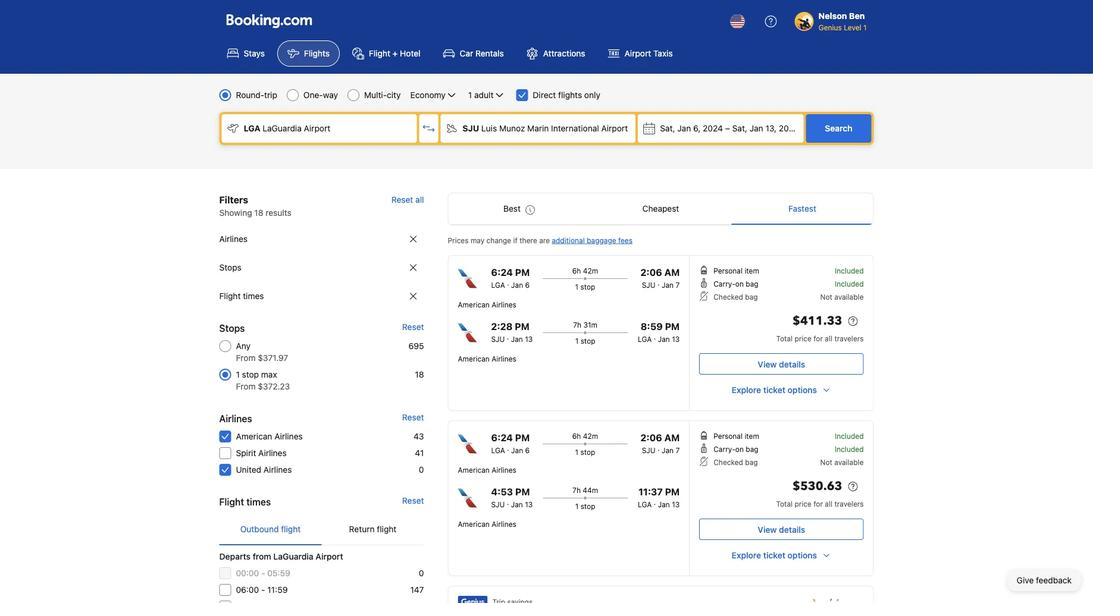 Task type: locate. For each thing, give the bounding box(es) containing it.
flight up any
[[219, 291, 241, 301]]

2 6 from the top
[[526, 447, 530, 455]]

0 horizontal spatial 18
[[254, 208, 264, 218]]

total price for all travelers for $530.63
[[777, 500, 864, 509]]

1 horizontal spatial sat,
[[733, 124, 748, 133]]

1 vertical spatial explore ticket options
[[732, 551, 818, 561]]

0 horizontal spatial sat,
[[660, 124, 676, 133]]

view details button
[[700, 354, 864, 375], [700, 519, 864, 541]]

1 view details from the top
[[758, 360, 806, 369]]

2 checked from the top
[[714, 459, 744, 467]]

flight for return flight
[[377, 525, 397, 535]]

airport down one-way
[[304, 124, 331, 133]]

1 vertical spatial view details button
[[700, 519, 864, 541]]

1 6 from the top
[[526, 281, 530, 289]]

airport taxis link
[[598, 40, 683, 67]]

2 6:24 from the top
[[492, 433, 513, 444]]

. inside 2:28 pm sju . jan 13
[[507, 333, 509, 341]]

view details button down $530.63 region
[[700, 519, 864, 541]]

total price for all travelers for $411.33
[[777, 335, 864, 343]]

view details for $411.33
[[758, 360, 806, 369]]

1 vertical spatial carry-on bag
[[714, 445, 759, 454]]

spirit
[[236, 449, 256, 459]]

- for 00:00
[[261, 569, 265, 579]]

7 for $530.63
[[676, 447, 680, 455]]

1 vertical spatial 6
[[526, 447, 530, 455]]

travelers down "$411.33"
[[835, 335, 864, 343]]

1 vertical spatial item
[[745, 432, 760, 441]]

2 2:06 am sju . jan 7 from the top
[[641, 433, 680, 455]]

reset for flight times
[[402, 496, 424, 506]]

6 for $411.33
[[526, 281, 530, 289]]

1 vertical spatial 2:06
[[641, 433, 663, 444]]

airlines down spirit airlines
[[264, 465, 292, 475]]

0 vertical spatial details
[[780, 360, 806, 369]]

2 6h from the top
[[573, 432, 581, 441]]

1 6:24 from the top
[[492, 267, 513, 278]]

2 available from the top
[[835, 459, 864, 467]]

2 explore from the top
[[732, 551, 762, 561]]

1 explore ticket options button from the top
[[700, 380, 864, 401]]

6:24 down change
[[492, 267, 513, 278]]

1 from from the top
[[236, 353, 256, 363]]

2 not available from the top
[[821, 459, 864, 467]]

level
[[844, 23, 862, 32]]

2 carry- from the top
[[714, 445, 736, 454]]

2 checked bag from the top
[[714, 459, 758, 467]]

0 for united airlines
[[419, 465, 424, 475]]

1 6h from the top
[[573, 267, 581, 275]]

13 inside 4:53 pm sju . jan 13
[[525, 501, 533, 509]]

0 vertical spatial ticket
[[764, 386, 786, 395]]

item for $411.33
[[745, 267, 760, 275]]

reset inside button
[[392, 195, 413, 205]]

reset button up 695 at bottom
[[402, 322, 424, 333]]

1 flight times from the top
[[219, 291, 264, 301]]

6 down there
[[526, 281, 530, 289]]

1 vertical spatial 2:06 am sju . jan 7
[[641, 433, 680, 455]]

1 vertical spatial total
[[777, 500, 793, 509]]

attractions link
[[517, 40, 596, 67]]

2:06 am sju . jan 7 for $530.63
[[641, 433, 680, 455]]

1 vertical spatial -
[[261, 586, 265, 595]]

. up 11:37
[[658, 444, 660, 453]]

2 2024 from the left
[[779, 124, 800, 133]]

2 total price for all travelers from the top
[[777, 500, 864, 509]]

2 on from the top
[[736, 445, 744, 454]]

item for $530.63
[[745, 432, 760, 441]]

carry-
[[714, 280, 736, 288], [714, 445, 736, 454]]

1 vertical spatial tab list
[[219, 514, 424, 547]]

1 carry-on bag from the top
[[714, 280, 759, 288]]

3 reset button from the top
[[402, 495, 424, 507]]

price down $530.63
[[795, 500, 812, 509]]

0 vertical spatial view details button
[[700, 354, 864, 375]]

1 personal item from the top
[[714, 267, 760, 275]]

0 vertical spatial not available
[[821, 293, 864, 301]]

7 up 11:37 pm lga . jan 13
[[676, 447, 680, 455]]

0 vertical spatial from
[[236, 353, 256, 363]]

1 inside 1 stop max from $372.23
[[236, 370, 240, 380]]

reset for airlines
[[402, 413, 424, 423]]

genius image
[[458, 597, 488, 604], [458, 597, 488, 604], [798, 599, 850, 604]]

06:00
[[236, 586, 259, 595]]

jan down 8:59
[[658, 335, 670, 344]]

for for $411.33
[[814, 335, 824, 343]]

7
[[676, 281, 680, 289], [676, 447, 680, 455]]

jan down 11:37
[[658, 501, 670, 509]]

jan up 4:53
[[512, 447, 524, 455]]

2:06 up 11:37
[[641, 433, 663, 444]]

laguardia up 05:59
[[274, 552, 314, 562]]

tab list up "fees"
[[449, 194, 874, 226]]

18 down 695 at bottom
[[415, 370, 424, 380]]

1 vertical spatial flight times
[[219, 497, 271, 508]]

2 travelers from the top
[[835, 500, 864, 509]]

1 stops from the top
[[219, 263, 242, 273]]

0 vertical spatial 6h
[[573, 267, 581, 275]]

2 view details from the top
[[758, 525, 806, 535]]

0 vertical spatial total
[[777, 335, 793, 343]]

0 vertical spatial view details
[[758, 360, 806, 369]]

2 view from the top
[[758, 525, 777, 535]]

2 6h 42m from the top
[[573, 432, 599, 441]]

1 total from the top
[[777, 335, 793, 343]]

personal
[[714, 267, 743, 275], [714, 432, 743, 441]]

best image
[[526, 205, 535, 215]]

1 vertical spatial options
[[788, 551, 818, 561]]

pm inside 2:28 pm sju . jan 13
[[515, 321, 530, 333]]

42m down additional baggage fees link
[[583, 267, 599, 275]]

0 vertical spatial 0
[[419, 465, 424, 475]]

hotel
[[400, 49, 421, 58]]

2 0 from the top
[[419, 569, 424, 579]]

2 item from the top
[[745, 432, 760, 441]]

1 not available from the top
[[821, 293, 864, 301]]

6:24 pm lga . jan 6 for $411.33
[[492, 267, 530, 289]]

from inside any from $371.97
[[236, 353, 256, 363]]

6h for $530.63
[[573, 432, 581, 441]]

view for $411.33
[[758, 360, 777, 369]]

airlines up 'spirit'
[[219, 414, 252, 425]]

$371.97
[[258, 353, 288, 363]]

all for $411.33
[[826, 335, 833, 343]]

for down $530.63
[[814, 500, 824, 509]]

from down any
[[236, 353, 256, 363]]

reset button for flight times
[[402, 495, 424, 507]]

1 42m from the top
[[583, 267, 599, 275]]

0 horizontal spatial tab list
[[219, 514, 424, 547]]

return flight button
[[322, 514, 424, 545]]

jan
[[678, 124, 691, 133], [750, 124, 764, 133], [512, 281, 524, 289], [662, 281, 674, 289], [511, 335, 523, 344], [658, 335, 670, 344], [512, 447, 524, 455], [662, 447, 674, 455], [511, 501, 523, 509], [658, 501, 670, 509]]

$530.63
[[793, 479, 843, 495]]

cheapest
[[643, 204, 680, 214]]

tab list containing outbound flight
[[219, 514, 424, 547]]

1 vertical spatial 18
[[415, 370, 424, 380]]

lga up 4:53
[[492, 447, 505, 455]]

personal for $411.33
[[714, 267, 743, 275]]

1 vertical spatial explore
[[732, 551, 762, 561]]

pm inside 8:59 pm lga . jan 13
[[665, 321, 680, 333]]

total for $530.63
[[777, 500, 793, 509]]

6:24 for $530.63
[[492, 433, 513, 444]]

all for $530.63
[[826, 500, 833, 509]]

1 inside nelson ben genius level 1
[[864, 23, 867, 32]]

2 options from the top
[[788, 551, 818, 561]]

checked
[[714, 293, 744, 301], [714, 459, 744, 467]]

18 left results at the top left
[[254, 208, 264, 218]]

explore ticket options button for $411.33
[[700, 380, 864, 401]]

2 total from the top
[[777, 500, 793, 509]]

0 horizontal spatial flight
[[281, 525, 301, 535]]

sju up 11:37
[[642, 447, 656, 455]]

18
[[254, 208, 264, 218], [415, 370, 424, 380]]

2 vertical spatial reset button
[[402, 495, 424, 507]]

american airlines
[[458, 301, 517, 309], [458, 355, 517, 363], [236, 432, 303, 442], [458, 466, 517, 475], [458, 520, 517, 529]]

2 personal from the top
[[714, 432, 743, 441]]

0 vertical spatial price
[[795, 335, 812, 343]]

flights link
[[277, 40, 340, 67]]

times
[[243, 291, 264, 301], [247, 497, 271, 508]]

1 vertical spatial on
[[736, 445, 744, 454]]

options for $411.33
[[788, 386, 818, 395]]

price
[[795, 335, 812, 343], [795, 500, 812, 509]]

1 vertical spatial 6:24 pm lga . jan 6
[[492, 433, 530, 455]]

0 vertical spatial 6:24
[[492, 267, 513, 278]]

sju down 2:28
[[492, 335, 505, 344]]

2 2:06 from the top
[[641, 433, 663, 444]]

0 vertical spatial tab list
[[449, 194, 874, 226]]

personal item
[[714, 267, 760, 275], [714, 432, 760, 441]]

total
[[777, 335, 793, 343], [777, 500, 793, 509]]

1 view from the top
[[758, 360, 777, 369]]

may
[[471, 236, 485, 245]]

1 stop down 7h 31m
[[576, 337, 596, 345]]

. down 8:59
[[654, 333, 656, 341]]

if
[[514, 236, 518, 245]]

sju
[[463, 124, 480, 133], [642, 281, 656, 289], [492, 335, 505, 344], [642, 447, 656, 455], [492, 501, 505, 509]]

reset button up 43
[[402, 412, 424, 424]]

tab list containing best
[[449, 194, 874, 226]]

7h left the 44m
[[573, 486, 581, 495]]

munoz
[[500, 124, 525, 133]]

not available for $411.33
[[821, 293, 864, 301]]

0 vertical spatial am
[[665, 267, 680, 278]]

2024
[[703, 124, 724, 133], [779, 124, 800, 133]]

on up the $411.33 region
[[736, 280, 744, 288]]

1 vertical spatial carry-
[[714, 445, 736, 454]]

6 up 4:53 pm sju . jan 13
[[526, 447, 530, 455]]

1 vertical spatial not
[[821, 459, 833, 467]]

0 vertical spatial for
[[814, 335, 824, 343]]

0 vertical spatial item
[[745, 267, 760, 275]]

0 for 00:00 - 05:59
[[419, 569, 424, 579]]

1 vertical spatial times
[[247, 497, 271, 508]]

1 horizontal spatial 2024
[[779, 124, 800, 133]]

0 vertical spatial carry-
[[714, 280, 736, 288]]

nelson ben genius level 1
[[819, 11, 867, 32]]

1 personal from the top
[[714, 267, 743, 275]]

6,
[[694, 124, 701, 133]]

1 vertical spatial for
[[814, 500, 824, 509]]

1 on from the top
[[736, 280, 744, 288]]

from
[[236, 353, 256, 363], [236, 382, 256, 392]]

6h 42m
[[573, 267, 599, 275], [573, 432, 599, 441]]

details down $530.63 region
[[780, 525, 806, 535]]

1 stop up 7h 31m
[[575, 283, 596, 291]]

luis
[[482, 124, 497, 133]]

1 checked bag from the top
[[714, 293, 758, 301]]

1 total price for all travelers from the top
[[777, 335, 864, 343]]

laguardia down trip
[[263, 124, 302, 133]]

2 carry-on bag from the top
[[714, 445, 759, 454]]

- left 11:59 at the left of the page
[[261, 586, 265, 595]]

1 view details button from the top
[[700, 354, 864, 375]]

marin
[[528, 124, 549, 133]]

1 vertical spatial personal
[[714, 432, 743, 441]]

flight + hotel
[[369, 49, 421, 58]]

flight down united
[[219, 497, 244, 508]]

taxis
[[654, 49, 673, 58]]

2 am from the top
[[665, 433, 680, 444]]

1 explore ticket options from the top
[[732, 386, 818, 395]]

1 7 from the top
[[676, 281, 680, 289]]

13 inside 8:59 pm lga . jan 13
[[672, 335, 680, 344]]

13
[[525, 335, 533, 344], [672, 335, 680, 344], [525, 501, 533, 509], [672, 501, 680, 509]]

2:06 for $411.33
[[641, 267, 663, 278]]

2 explore ticket options button from the top
[[700, 545, 864, 567]]

1 travelers from the top
[[835, 335, 864, 343]]

4 1 stop from the top
[[576, 503, 596, 511]]

price down "$411.33"
[[795, 335, 812, 343]]

view details button for $411.33
[[700, 354, 864, 375]]

1 reset button from the top
[[402, 322, 424, 333]]

0 vertical spatial total price for all travelers
[[777, 335, 864, 343]]

1 vertical spatial all
[[826, 335, 833, 343]]

all inside button
[[416, 195, 424, 205]]

1 ticket from the top
[[764, 386, 786, 395]]

1 vertical spatial total price for all travelers
[[777, 500, 864, 509]]

flight
[[281, 525, 301, 535], [377, 525, 397, 535]]

0 vertical spatial checked
[[714, 293, 744, 301]]

1 vertical spatial ticket
[[764, 551, 786, 561]]

checked bag for $530.63
[[714, 459, 758, 467]]

additional baggage fees link
[[552, 236, 633, 245]]

- right 00:00
[[261, 569, 265, 579]]

- for 06:00
[[261, 586, 265, 595]]

travelers for $411.33
[[835, 335, 864, 343]]

6h 42m up 7h 44m
[[573, 432, 599, 441]]

1 left adult
[[469, 90, 472, 100]]

0 vertical spatial 18
[[254, 208, 264, 218]]

06:00 - 11:59
[[236, 586, 288, 595]]

13,
[[766, 124, 777, 133]]

tab list
[[449, 194, 874, 226], [219, 514, 424, 547]]

view for $530.63
[[758, 525, 777, 535]]

checked for $411.33
[[714, 293, 744, 301]]

tab list up departs from laguardia airport
[[219, 514, 424, 547]]

american airlines down 4:53
[[458, 520, 517, 529]]

search
[[826, 124, 853, 133]]

0 vertical spatial available
[[835, 293, 864, 301]]

1 stop
[[575, 283, 596, 291], [576, 337, 596, 345], [575, 448, 596, 457], [576, 503, 596, 511]]

not available up "$411.33"
[[821, 293, 864, 301]]

for for $530.63
[[814, 500, 824, 509]]

fees
[[619, 236, 633, 245]]

multi-
[[364, 90, 387, 100]]

0 vertical spatial 7h
[[574, 321, 582, 329]]

0 vertical spatial explore
[[732, 386, 762, 395]]

7h for $530.63
[[573, 486, 581, 495]]

explore ticket options
[[732, 386, 818, 395], [732, 551, 818, 561]]

flight up departs from laguardia airport
[[281, 525, 301, 535]]

prices
[[448, 236, 469, 245]]

42m up the 44m
[[583, 432, 599, 441]]

0 vertical spatial travelers
[[835, 335, 864, 343]]

1 explore from the top
[[732, 386, 762, 395]]

attractions
[[544, 49, 586, 58]]

0 vertical spatial personal
[[714, 267, 743, 275]]

jan left 6,
[[678, 124, 691, 133]]

4:53 pm sju . jan 13
[[492, 487, 533, 509]]

available
[[835, 293, 864, 301], [835, 459, 864, 467]]

. inside 11:37 pm lga . jan 13
[[654, 498, 656, 507]]

checked bag up the $411.33 region
[[714, 293, 758, 301]]

1 item from the top
[[745, 267, 760, 275]]

6h down the additional
[[573, 267, 581, 275]]

0 vertical spatial explore ticket options
[[732, 386, 818, 395]]

0 vertical spatial all
[[416, 195, 424, 205]]

0 vertical spatial view
[[758, 360, 777, 369]]

1 vertical spatial travelers
[[835, 500, 864, 509]]

0 vertical spatial 6h 42m
[[573, 267, 599, 275]]

0 vertical spatial 42m
[[583, 267, 599, 275]]

ticket for $411.33
[[764, 386, 786, 395]]

total price for all travelers down "$411.33"
[[777, 335, 864, 343]]

stop down "31m"
[[581, 337, 596, 345]]

2:06 for $530.63
[[641, 433, 663, 444]]

1 am from the top
[[665, 267, 680, 278]]

1 stop down 7h 44m
[[576, 503, 596, 511]]

stops down showing
[[219, 263, 242, 273]]

0 vertical spatial checked bag
[[714, 293, 758, 301]]

4 included from the top
[[835, 445, 864, 454]]

1 not from the top
[[821, 293, 833, 301]]

airlines up 4:53
[[492, 466, 517, 475]]

1 price from the top
[[795, 335, 812, 343]]

0 vertical spatial on
[[736, 280, 744, 288]]

2 not from the top
[[821, 459, 833, 467]]

american airlines up 4:53
[[458, 466, 517, 475]]

1 flight from the left
[[281, 525, 301, 535]]

2 for from the top
[[814, 500, 824, 509]]

. down 4:53
[[507, 498, 509, 507]]

0 vertical spatial carry-on bag
[[714, 280, 759, 288]]

0 vertical spatial reset button
[[402, 322, 424, 333]]

1 vertical spatial checked bag
[[714, 459, 758, 467]]

total down $530.63 region
[[777, 500, 793, 509]]

1 vertical spatial am
[[665, 433, 680, 444]]

explore
[[732, 386, 762, 395], [732, 551, 762, 561]]

0 down 41
[[419, 465, 424, 475]]

1 vertical spatial not available
[[821, 459, 864, 467]]

details for $411.33
[[780, 360, 806, 369]]

2 42m from the top
[[583, 432, 599, 441]]

0 vertical spatial -
[[261, 569, 265, 579]]

1 up 7h 44m
[[575, 448, 579, 457]]

view details down $530.63 region
[[758, 525, 806, 535]]

1 vertical spatial personal item
[[714, 432, 760, 441]]

2 personal item from the top
[[714, 432, 760, 441]]

1 vertical spatial 7h
[[573, 486, 581, 495]]

7h 44m
[[573, 486, 599, 495]]

tab list for prices may change if there are
[[449, 194, 874, 226]]

jan up 11:37
[[662, 447, 674, 455]]

1 stop up 7h 44m
[[575, 448, 596, 457]]

details down the $411.33 region
[[780, 360, 806, 369]]

43
[[414, 432, 424, 442]]

american airlines up spirit airlines
[[236, 432, 303, 442]]

7 up 8:59 pm lga . jan 13
[[676, 281, 680, 289]]

7h left "31m"
[[574, 321, 582, 329]]

trip
[[264, 90, 277, 100]]

1 vertical spatial reset button
[[402, 412, 424, 424]]

2 view details button from the top
[[700, 519, 864, 541]]

2 7 from the top
[[676, 447, 680, 455]]

jan up 2:28
[[512, 281, 524, 289]]

car rentals link
[[433, 40, 514, 67]]

1 2:06 am sju . jan 7 from the top
[[641, 267, 680, 289]]

0 vertical spatial personal item
[[714, 267, 760, 275]]

jan down 4:53
[[511, 501, 523, 509]]

1 options from the top
[[788, 386, 818, 395]]

carry- for $530.63
[[714, 445, 736, 454]]

0 vertical spatial explore ticket options button
[[700, 380, 864, 401]]

airlines
[[219, 234, 248, 244], [492, 301, 517, 309], [492, 355, 517, 363], [219, 414, 252, 425], [275, 432, 303, 442], [259, 449, 287, 459], [264, 465, 292, 475], [492, 466, 517, 475], [492, 520, 517, 529]]

0 vertical spatial times
[[243, 291, 264, 301]]

13 inside 11:37 pm lga . jan 13
[[672, 501, 680, 509]]

1 6h 42m from the top
[[573, 267, 599, 275]]

on for $530.63
[[736, 445, 744, 454]]

1 vertical spatial from
[[236, 382, 256, 392]]

pm
[[515, 267, 530, 278], [515, 321, 530, 333], [665, 321, 680, 333], [515, 433, 530, 444], [516, 487, 530, 498], [665, 487, 680, 498]]

2 ticket from the top
[[764, 551, 786, 561]]

1 2:06 from the top
[[641, 267, 663, 278]]

2 1 stop from the top
[[576, 337, 596, 345]]

sat, left 6,
[[660, 124, 676, 133]]

reset button for airlines
[[402, 412, 424, 424]]

from
[[253, 552, 271, 562]]

.
[[507, 279, 510, 287], [658, 279, 660, 287], [507, 333, 509, 341], [654, 333, 656, 341], [507, 444, 510, 453], [658, 444, 660, 453], [507, 498, 509, 507], [654, 498, 656, 507]]

view down the $411.33 region
[[758, 360, 777, 369]]

explore ticket options button for $530.63
[[700, 545, 864, 567]]

price for $411.33
[[795, 335, 812, 343]]

flight for outbound flight
[[281, 525, 301, 535]]

1 vertical spatial price
[[795, 500, 812, 509]]

travelers down $530.63
[[835, 500, 864, 509]]

1 vertical spatial available
[[835, 459, 864, 467]]

6
[[526, 281, 530, 289], [526, 447, 530, 455]]

view details button down the $411.33 region
[[700, 354, 864, 375]]

1 0 from the top
[[419, 465, 424, 475]]

checked up the $411.33 region
[[714, 293, 744, 301]]

1 vertical spatial 6h 42m
[[573, 432, 599, 441]]

0 vertical spatial 6:24 pm lga . jan 6
[[492, 267, 530, 289]]

13 inside 2:28 pm sju . jan 13
[[525, 335, 533, 344]]

2 explore ticket options from the top
[[732, 551, 818, 561]]

1 horizontal spatial tab list
[[449, 194, 874, 226]]

view details for $530.63
[[758, 525, 806, 535]]

1 vertical spatial checked
[[714, 459, 744, 467]]

0 vertical spatial 2:06
[[641, 267, 663, 278]]

airport taxis
[[625, 49, 673, 58]]

showing 18 results
[[219, 208, 292, 218]]

not available for $530.63
[[821, 459, 864, 467]]

6h
[[573, 267, 581, 275], [573, 432, 581, 441]]

airlines down 2:28 pm sju . jan 13
[[492, 355, 517, 363]]

total down the $411.33 region
[[777, 335, 793, 343]]

1 1 stop from the top
[[575, 283, 596, 291]]

american
[[458, 301, 490, 309], [458, 355, 490, 363], [236, 432, 272, 442], [458, 466, 490, 475], [458, 520, 490, 529]]

0 vertical spatial not
[[821, 293, 833, 301]]

from inside 1 stop max from $372.23
[[236, 382, 256, 392]]

airport left the taxis
[[625, 49, 652, 58]]

0 vertical spatial flight times
[[219, 291, 264, 301]]

2 6:24 pm lga . jan 6 from the top
[[492, 433, 530, 455]]

1 vertical spatial 6:24
[[492, 433, 513, 444]]

. down 2:28
[[507, 333, 509, 341]]

2:06 up 8:59
[[641, 267, 663, 278]]

1 checked from the top
[[714, 293, 744, 301]]

jan inside 2:28 pm sju . jan 13
[[511, 335, 523, 344]]

2 price from the top
[[795, 500, 812, 509]]

personal item for $530.63
[[714, 432, 760, 441]]

1 vertical spatial 0
[[419, 569, 424, 579]]

carry-on bag
[[714, 280, 759, 288], [714, 445, 759, 454]]

1 vertical spatial stops
[[219, 323, 245, 334]]

8:59 pm lga . jan 13
[[638, 321, 680, 344]]

checked bag
[[714, 293, 758, 301], [714, 459, 758, 467]]

1 for from the top
[[814, 335, 824, 343]]

all
[[416, 195, 424, 205], [826, 335, 833, 343], [826, 500, 833, 509]]

147
[[411, 586, 424, 595]]

1 available from the top
[[835, 293, 864, 301]]

0 vertical spatial flight
[[369, 49, 391, 58]]

2 flight from the left
[[377, 525, 397, 535]]

2 included from the top
[[835, 280, 864, 288]]

2 reset button from the top
[[402, 412, 424, 424]]

round-trip
[[236, 90, 277, 100]]

41
[[415, 449, 424, 459]]

flight times up outbound
[[219, 497, 271, 508]]

1 horizontal spatial flight
[[377, 525, 397, 535]]

6:24 up 4:53
[[492, 433, 513, 444]]

0 vertical spatial 2:06 am sju . jan 7
[[641, 267, 680, 289]]

. up 8:59
[[658, 279, 660, 287]]

times up outbound
[[247, 497, 271, 508]]

-
[[261, 569, 265, 579], [261, 586, 265, 595]]

checked up $530.63 region
[[714, 459, 744, 467]]

economy
[[411, 90, 446, 100]]

0 vertical spatial options
[[788, 386, 818, 395]]

2:06 am sju . jan 7
[[641, 267, 680, 289], [641, 433, 680, 455]]

1 carry- from the top
[[714, 280, 736, 288]]

lga laguardia airport
[[244, 124, 331, 133]]

1 details from the top
[[780, 360, 806, 369]]

0 vertical spatial 7
[[676, 281, 680, 289]]

flight + hotel link
[[342, 40, 431, 67]]

1 vertical spatial explore ticket options button
[[700, 545, 864, 567]]

view details down the $411.33 region
[[758, 360, 806, 369]]

jan inside 11:37 pm lga . jan 13
[[658, 501, 670, 509]]

airlines down 4:53 pm sju . jan 13
[[492, 520, 517, 529]]

2 details from the top
[[780, 525, 806, 535]]

personal item for $411.33
[[714, 267, 760, 275]]

1 6:24 pm lga . jan 6 from the top
[[492, 267, 530, 289]]

available up "$411.33"
[[835, 293, 864, 301]]

booking.com logo image
[[227, 14, 312, 28], [227, 14, 312, 28]]

1 vertical spatial view
[[758, 525, 777, 535]]

1 vertical spatial view details
[[758, 525, 806, 535]]

6h up 7h 44m
[[573, 432, 581, 441]]

2 from from the top
[[236, 382, 256, 392]]

0 horizontal spatial 2024
[[703, 124, 724, 133]]



Task type: vqa. For each thing, say whether or not it's contained in the screenshot.
00M
no



Task type: describe. For each thing, give the bounding box(es) containing it.
airport down return flight button
[[316, 552, 343, 562]]

stop up 7h 44m
[[581, 448, 596, 457]]

lga down "round-"
[[244, 124, 261, 133]]

11:37 pm lga . jan 13
[[638, 487, 680, 509]]

explore ticket options for $530.63
[[732, 551, 818, 561]]

0 vertical spatial laguardia
[[263, 124, 302, 133]]

13 for 11:37 pm
[[672, 501, 680, 509]]

13 for 4:53 pm
[[525, 501, 533, 509]]

way
[[323, 90, 338, 100]]

1 inside popup button
[[469, 90, 472, 100]]

6h 42m for $530.63
[[573, 432, 599, 441]]

8:59
[[641, 321, 663, 333]]

details for $530.63
[[780, 525, 806, 535]]

total for $411.33
[[777, 335, 793, 343]]

+
[[393, 49, 398, 58]]

flights
[[304, 49, 330, 58]]

2:28 pm sju . jan 13
[[492, 321, 533, 344]]

1 up 7h 31m
[[575, 283, 579, 291]]

outbound flight button
[[219, 514, 322, 545]]

on for $411.33
[[736, 280, 744, 288]]

1 vertical spatial laguardia
[[274, 552, 314, 562]]

jan left 13,
[[750, 124, 764, 133]]

00:00
[[236, 569, 259, 579]]

13 for 8:59 pm
[[672, 335, 680, 344]]

prices may change if there are additional baggage fees
[[448, 236, 633, 245]]

7h for $411.33
[[574, 321, 582, 329]]

reset all
[[392, 195, 424, 205]]

42m for $530.63
[[583, 432, 599, 441]]

there
[[520, 236, 538, 245]]

price for $530.63
[[795, 500, 812, 509]]

outbound
[[240, 525, 279, 535]]

outbound flight
[[240, 525, 301, 535]]

best image
[[526, 205, 535, 215]]

1 included from the top
[[835, 267, 864, 275]]

44m
[[583, 486, 599, 495]]

options for $530.63
[[788, 551, 818, 561]]

personal for $530.63
[[714, 432, 743, 441]]

feedback
[[1037, 576, 1072, 586]]

2 flight times from the top
[[219, 497, 271, 508]]

american airlines down 2:28
[[458, 355, 517, 363]]

6h 42m for $411.33
[[573, 267, 599, 275]]

13 for 2:28 pm
[[525, 335, 533, 344]]

adult
[[475, 90, 494, 100]]

american airlines up 2:28
[[458, 301, 517, 309]]

united
[[236, 465, 261, 475]]

sju left luis
[[463, 124, 480, 133]]

6:24 pm lga . jan 6 for $530.63
[[492, 433, 530, 455]]

1 sat, from the left
[[660, 124, 676, 133]]

sju inside 4:53 pm sju . jan 13
[[492, 501, 505, 509]]

1 down 7h 31m
[[576, 337, 579, 345]]

. up 4:53
[[507, 444, 510, 453]]

international
[[551, 124, 599, 133]]

jan inside 8:59 pm lga . jan 13
[[658, 335, 670, 344]]

car
[[460, 49, 474, 58]]

42m for $411.33
[[583, 267, 599, 275]]

reset for stops
[[402, 322, 424, 332]]

2 sat, from the left
[[733, 124, 748, 133]]

flights
[[559, 90, 582, 100]]

2:06 am sju . jan 7 for $411.33
[[641, 267, 680, 289]]

lga inside 8:59 pm lga . jan 13
[[638, 335, 652, 344]]

results
[[266, 208, 292, 218]]

am for $411.33
[[665, 267, 680, 278]]

carry-on bag for $530.63
[[714, 445, 759, 454]]

pm inside 11:37 pm lga . jan 13
[[665, 487, 680, 498]]

carry-on bag for $411.33
[[714, 280, 759, 288]]

stop up 7h 31m
[[581, 283, 596, 291]]

7h 31m
[[574, 321, 598, 329]]

change
[[487, 236, 512, 245]]

ben
[[850, 11, 865, 21]]

11:59
[[268, 586, 288, 595]]

3 included from the top
[[835, 432, 864, 441]]

1 adult button
[[467, 88, 507, 102]]

united airlines
[[236, 465, 292, 475]]

lga up 2:28
[[492, 281, 505, 289]]

round-
[[236, 90, 264, 100]]

3 1 stop from the top
[[575, 448, 596, 457]]

airlines down showing
[[219, 234, 248, 244]]

any
[[236, 342, 251, 351]]

are
[[540, 236, 550, 245]]

1 stop max from $372.23
[[236, 370, 290, 392]]

travelers for $530.63
[[835, 500, 864, 509]]

$372.23
[[258, 382, 290, 392]]

11:37
[[639, 487, 663, 498]]

airlines up united airlines
[[259, 449, 287, 459]]

explore for $411.33
[[732, 386, 762, 395]]

not for $530.63
[[821, 459, 833, 467]]

car rentals
[[460, 49, 504, 58]]

2:28
[[492, 321, 513, 333]]

only
[[585, 90, 601, 100]]

stays
[[244, 49, 265, 58]]

fastest button
[[732, 194, 874, 224]]

sju up 8:59
[[642, 281, 656, 289]]

one-way
[[304, 90, 338, 100]]

fastest
[[789, 204, 817, 214]]

reset button for stops
[[402, 322, 424, 333]]

cheapest button
[[590, 194, 732, 224]]

available for $411.33
[[835, 293, 864, 301]]

airlines up 2:28
[[492, 301, 517, 309]]

give
[[1017, 576, 1035, 586]]

tab list for departs from laguardia airport
[[219, 514, 424, 547]]

am for $530.63
[[665, 433, 680, 444]]

nelson
[[819, 11, 848, 21]]

1 2024 from the left
[[703, 124, 724, 133]]

airlines up spirit airlines
[[275, 432, 303, 442]]

return flight
[[349, 525, 397, 535]]

explore for $530.63
[[732, 551, 762, 561]]

31m
[[584, 321, 598, 329]]

$411.33
[[793, 313, 843, 330]]

7 for $411.33
[[676, 281, 680, 289]]

jan inside 4:53 pm sju . jan 13
[[511, 501, 523, 509]]

max
[[261, 370, 277, 380]]

explore ticket options for $411.33
[[732, 386, 818, 395]]

best button
[[449, 194, 590, 224]]

baggage
[[587, 236, 617, 245]]

1 adult
[[469, 90, 494, 100]]

pm inside 4:53 pm sju . jan 13
[[516, 487, 530, 498]]

6h for $411.33
[[573, 267, 581, 275]]

$530.63 region
[[700, 478, 864, 499]]

any from $371.97
[[236, 342, 288, 363]]

not for $411.33
[[821, 293, 833, 301]]

genius
[[819, 23, 842, 32]]

2 vertical spatial flight
[[219, 497, 244, 508]]

stop down the 44m
[[581, 503, 596, 511]]

sat, jan 6, 2024 – sat, jan 13, 2024
[[660, 124, 800, 133]]

direct
[[533, 90, 556, 100]]

direct flights only
[[533, 90, 601, 100]]

give feedback button
[[1008, 570, 1082, 592]]

1 horizontal spatial 18
[[415, 370, 424, 380]]

view details button for $530.63
[[700, 519, 864, 541]]

carry- for $411.33
[[714, 280, 736, 288]]

1 vertical spatial flight
[[219, 291, 241, 301]]

sat, jan 6, 2024 – sat, jan 13, 2024 button
[[638, 114, 804, 143]]

6:24 for $411.33
[[492, 267, 513, 278]]

. inside 4:53 pm sju . jan 13
[[507, 498, 509, 507]]

available for $530.63
[[835, 459, 864, 467]]

6 for $530.63
[[526, 447, 530, 455]]

stop inside 1 stop max from $372.23
[[242, 370, 259, 380]]

1 down 7h 44m
[[576, 503, 579, 511]]

4:53
[[492, 487, 513, 498]]

departs from laguardia airport
[[219, 552, 343, 562]]

jan up 8:59
[[662, 281, 674, 289]]

checked for $530.63
[[714, 459, 744, 467]]

reset all button
[[392, 193, 424, 207]]

lga inside 11:37 pm lga . jan 13
[[638, 501, 652, 509]]

$411.33 region
[[700, 312, 864, 333]]

city
[[387, 90, 401, 100]]

airport right international
[[602, 124, 628, 133]]

additional
[[552, 236, 585, 245]]

–
[[726, 124, 731, 133]]

rentals
[[476, 49, 504, 58]]

filters
[[219, 194, 248, 206]]

. inside 8:59 pm lga . jan 13
[[654, 333, 656, 341]]

05:59
[[267, 569, 291, 579]]

2 stops from the top
[[219, 323, 245, 334]]

sju inside 2:28 pm sju . jan 13
[[492, 335, 505, 344]]

ticket for $530.63
[[764, 551, 786, 561]]

checked bag for $411.33
[[714, 293, 758, 301]]

. down change
[[507, 279, 510, 287]]



